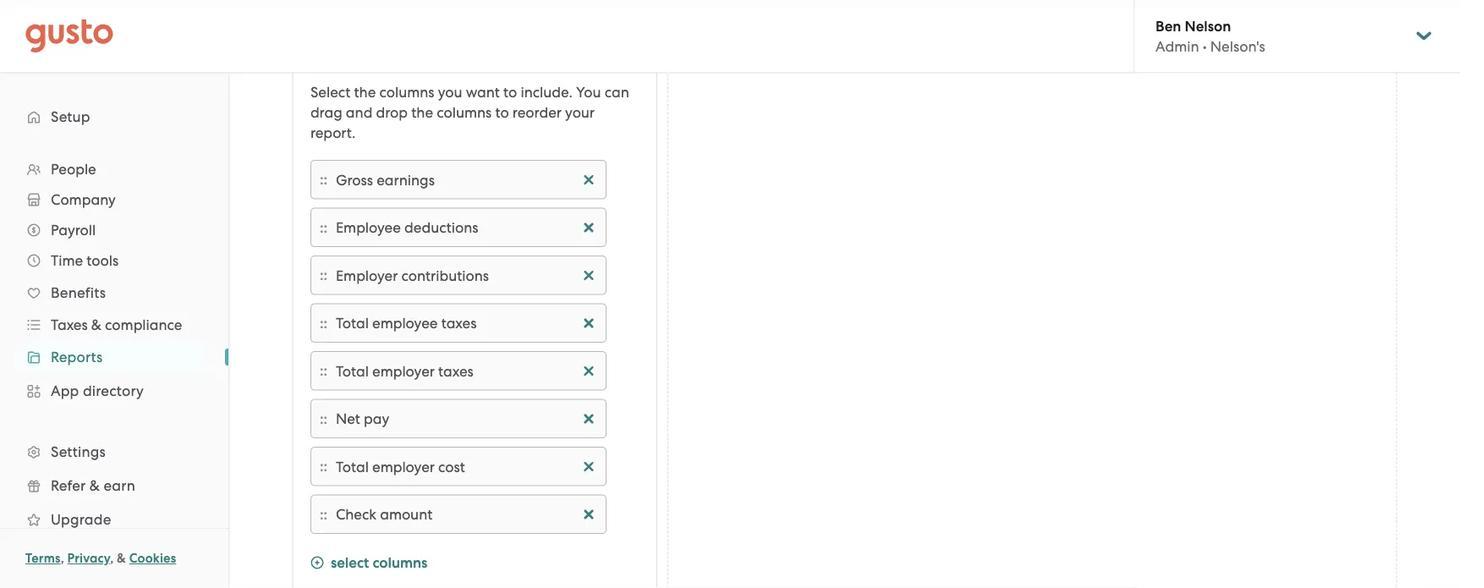 Task type: describe. For each thing, give the bounding box(es) containing it.
benefits
[[51, 284, 106, 301]]

app
[[51, 383, 79, 399]]

column content element containing total employee taxes
[[336, 313, 597, 333]]

list containing people
[[0, 154, 229, 570]]

company button
[[17, 184, 212, 215]]

setup link
[[17, 102, 212, 132]]

taxes for total employee taxes
[[441, 315, 476, 332]]

time
[[51, 252, 83, 269]]

:: for total employer cost
[[319, 458, 327, 475]]

column content element containing total employer taxes
[[336, 361, 597, 381]]

taxes for total employer taxes
[[438, 362, 473, 379]]

admin
[[1156, 38, 1200, 55]]

want
[[466, 84, 500, 101]]

:: for employee deductions
[[319, 219, 327, 236]]

0 vertical spatial the
[[354, 84, 376, 101]]

total for total employee taxes
[[336, 315, 368, 332]]

reorder
[[512, 104, 561, 121]]

total for total employer taxes
[[336, 362, 368, 379]]

•
[[1203, 38, 1207, 55]]

1 , from the left
[[61, 551, 64, 566]]

:: for net pay
[[319, 410, 327, 427]]

module__icon___go7vc image
[[310, 556, 324, 570]]

employee
[[336, 219, 401, 236]]

report.
[[310, 124, 355, 141]]

directory
[[83, 383, 144, 399]]

cookies button
[[129, 548, 176, 569]]

& for compliance
[[91, 317, 101, 333]]

amount
[[380, 506, 432, 523]]

net
[[336, 410, 360, 427]]

employer for cost
[[372, 458, 435, 475]]

net pay
[[336, 410, 389, 427]]

refer & earn
[[51, 477, 135, 494]]

employee
[[372, 315, 438, 332]]

columns
[[310, 54, 375, 74]]

gusto navigation element
[[0, 73, 229, 588]]

contributions
[[401, 267, 489, 284]]

payroll
[[51, 222, 96, 239]]

select columns button
[[310, 553, 427, 575]]

taxes & compliance
[[51, 317, 182, 333]]

settings link
[[17, 437, 212, 467]]

check amount
[[336, 506, 432, 523]]

check
[[336, 506, 376, 523]]

app directory link
[[17, 376, 212, 406]]

ben
[[1156, 17, 1182, 34]]

drop
[[376, 104, 408, 121]]

pay
[[363, 410, 389, 427]]

time tools button
[[17, 245, 212, 276]]

app directory
[[51, 383, 144, 399]]

setup
[[51, 108, 90, 125]]

column content element containing net pay
[[336, 409, 597, 429]]

deductions
[[404, 219, 478, 236]]

:: for gross earnings
[[319, 171, 327, 188]]

1 vertical spatial to
[[495, 104, 509, 121]]

include.
[[520, 84, 572, 101]]

column content element containing check amount
[[336, 504, 597, 524]]



Task type: vqa. For each thing, say whether or not it's contained in the screenshot.
bottom the
yes



Task type: locate. For each thing, give the bounding box(es) containing it.
payroll button
[[17, 215, 212, 245]]

0 horizontal spatial the
[[354, 84, 376, 101]]

drag
[[310, 104, 342, 121]]

column content element up amount in the left of the page
[[336, 456, 597, 477]]

2 :: from the top
[[319, 219, 327, 236]]

taxes down total employee taxes
[[438, 362, 473, 379]]

you
[[438, 84, 462, 101]]

tools
[[87, 252, 119, 269]]

2 vertical spatial &
[[117, 551, 126, 566]]

3 :: from the top
[[319, 267, 327, 284]]

1 horizontal spatial the
[[411, 104, 433, 121]]

cookies
[[129, 551, 176, 566]]

& for earn
[[89, 477, 100, 494]]

columns
[[379, 84, 434, 101], [436, 104, 491, 121], [372, 554, 427, 571]]

8 :: from the top
[[319, 506, 327, 523]]

0 vertical spatial total
[[336, 315, 368, 332]]

total down employer on the top of page
[[336, 315, 368, 332]]

column content element up the deductions
[[336, 169, 597, 190]]

::
[[319, 171, 327, 188], [319, 219, 327, 236], [319, 267, 327, 284], [319, 314, 327, 332], [319, 362, 327, 380], [319, 410, 327, 427], [319, 458, 327, 475], [319, 506, 327, 523]]

employer
[[372, 362, 435, 379], [372, 458, 435, 475]]

column content element down contributions at the top left of page
[[336, 313, 597, 333]]

0 vertical spatial columns
[[379, 84, 434, 101]]

select the columns you want to include. you can drag and drop the columns to reorder your report.
[[310, 84, 629, 141]]

2 column content element from the top
[[336, 217, 597, 238]]

8 column content element from the top
[[336, 504, 597, 524]]

1 column content element from the top
[[336, 169, 597, 190]]

column content element containing gross earnings
[[336, 169, 597, 190]]

compliance
[[105, 317, 182, 333]]

6 :: from the top
[[319, 410, 327, 427]]

refer & earn link
[[17, 471, 212, 501]]

settings
[[51, 443, 106, 460]]

& left earn
[[89, 477, 100, 494]]

gross
[[336, 171, 373, 188]]

privacy link
[[67, 551, 110, 566]]

select
[[310, 84, 350, 101]]

column content element containing employee deductions
[[336, 217, 597, 238]]

earnings
[[376, 171, 434, 188]]

refer
[[51, 477, 86, 494]]

2 total from the top
[[336, 362, 368, 379]]

1 total from the top
[[336, 315, 368, 332]]

2 employer from the top
[[372, 458, 435, 475]]

gross earnings
[[336, 171, 434, 188]]

3 column content element from the top
[[336, 265, 597, 285]]

columns down amount in the left of the page
[[372, 554, 427, 571]]

1 vertical spatial the
[[411, 104, 433, 121]]

upgrade link
[[17, 504, 212, 535]]

4 column content element from the top
[[336, 313, 597, 333]]

ben nelson admin • nelson's
[[1156, 17, 1266, 55]]

home image
[[25, 19, 113, 53]]

the right drop
[[411, 104, 433, 121]]

employer
[[336, 267, 398, 284]]

terms , privacy , & cookies
[[25, 551, 176, 566]]

upgrade
[[51, 511, 111, 528]]

privacy
[[67, 551, 110, 566]]

column content element
[[336, 169, 597, 190], [336, 217, 597, 238], [336, 265, 597, 285], [336, 313, 597, 333], [336, 361, 597, 381], [336, 409, 597, 429], [336, 456, 597, 477], [336, 504, 597, 524]]

nelson
[[1185, 17, 1232, 34]]

0 vertical spatial &
[[91, 317, 101, 333]]

to
[[503, 84, 517, 101], [495, 104, 509, 121]]

taxes
[[51, 317, 88, 333]]

& right taxes
[[91, 317, 101, 333]]

, down upgrade link
[[110, 551, 114, 566]]

company
[[51, 191, 116, 208]]

0 vertical spatial employer
[[372, 362, 435, 379]]

column content element containing total employer cost
[[336, 456, 597, 477]]

column content element up cost
[[336, 409, 597, 429]]

cost
[[438, 458, 465, 475]]

1 employer from the top
[[372, 362, 435, 379]]

1 horizontal spatial ,
[[110, 551, 114, 566]]

& inside dropdown button
[[91, 317, 101, 333]]

total for total employer cost
[[336, 458, 368, 475]]

employee deductions
[[336, 219, 478, 236]]

7 :: from the top
[[319, 458, 327, 475]]

reports link
[[17, 342, 212, 372]]

:: for employer contributions
[[319, 267, 327, 284]]

,
[[61, 551, 64, 566], [110, 551, 114, 566]]

1 vertical spatial total
[[336, 362, 368, 379]]

&
[[91, 317, 101, 333], [89, 477, 100, 494], [117, 551, 126, 566]]

can
[[604, 84, 629, 101]]

you
[[576, 84, 601, 101]]

terms link
[[25, 551, 61, 566]]

1 vertical spatial &
[[89, 477, 100, 494]]

column content element down total employee taxes
[[336, 361, 597, 381]]

the
[[354, 84, 376, 101], [411, 104, 433, 121]]

2 vertical spatial columns
[[372, 554, 427, 571]]

to down want
[[495, 104, 509, 121]]

5 column content element from the top
[[336, 361, 597, 381]]

3 total from the top
[[336, 458, 368, 475]]

2 vertical spatial total
[[336, 458, 368, 475]]

employer down employee
[[372, 362, 435, 379]]

your
[[565, 104, 595, 121]]

to right want
[[503, 84, 517, 101]]

taxes & compliance button
[[17, 310, 212, 340]]

total
[[336, 315, 368, 332], [336, 362, 368, 379], [336, 458, 368, 475]]

employer contributions
[[336, 267, 489, 284]]

people
[[51, 161, 96, 178]]

columns inside button
[[372, 554, 427, 571]]

1 vertical spatial employer
[[372, 458, 435, 475]]

total up net
[[336, 362, 368, 379]]

4 :: from the top
[[319, 314, 327, 332]]

select columns
[[330, 554, 427, 571]]

, left privacy
[[61, 551, 64, 566]]

7 column content element from the top
[[336, 456, 597, 477]]

and
[[346, 104, 372, 121]]

column content element up contributions at the top left of page
[[336, 217, 597, 238]]

taxes down contributions at the top left of page
[[441, 315, 476, 332]]

total employee taxes
[[336, 315, 476, 332]]

2 , from the left
[[110, 551, 114, 566]]

:: for total employer taxes
[[319, 362, 327, 380]]

earn
[[104, 477, 135, 494]]

columns down 'you'
[[436, 104, 491, 121]]

1 :: from the top
[[319, 171, 327, 188]]

6 column content element from the top
[[336, 409, 597, 429]]

employer up amount in the left of the page
[[372, 458, 435, 475]]

0 horizontal spatial ,
[[61, 551, 64, 566]]

0 vertical spatial to
[[503, 84, 517, 101]]

total up check
[[336, 458, 368, 475]]

the up and at the left top of page
[[354, 84, 376, 101]]

select
[[330, 554, 369, 571]]

columns up drop
[[379, 84, 434, 101]]

taxes
[[441, 315, 476, 332], [438, 362, 473, 379]]

benefits link
[[17, 278, 212, 308]]

& left cookies
[[117, 551, 126, 566]]

list
[[0, 154, 229, 570]]

column content element down the deductions
[[336, 265, 597, 285]]

:: for check amount
[[319, 506, 327, 523]]

employer for taxes
[[372, 362, 435, 379]]

time tools
[[51, 252, 119, 269]]

total employer taxes
[[336, 362, 473, 379]]

nelson's
[[1211, 38, 1266, 55]]

total employer cost
[[336, 458, 465, 475]]

0 vertical spatial taxes
[[441, 315, 476, 332]]

:: for total employee taxes
[[319, 314, 327, 332]]

column content element containing employer contributions
[[336, 265, 597, 285]]

column content element down cost
[[336, 504, 597, 524]]

1 vertical spatial taxes
[[438, 362, 473, 379]]

terms
[[25, 551, 61, 566]]

reports
[[51, 349, 103, 366]]

1 vertical spatial columns
[[436, 104, 491, 121]]

people button
[[17, 154, 212, 184]]

5 :: from the top
[[319, 362, 327, 380]]



